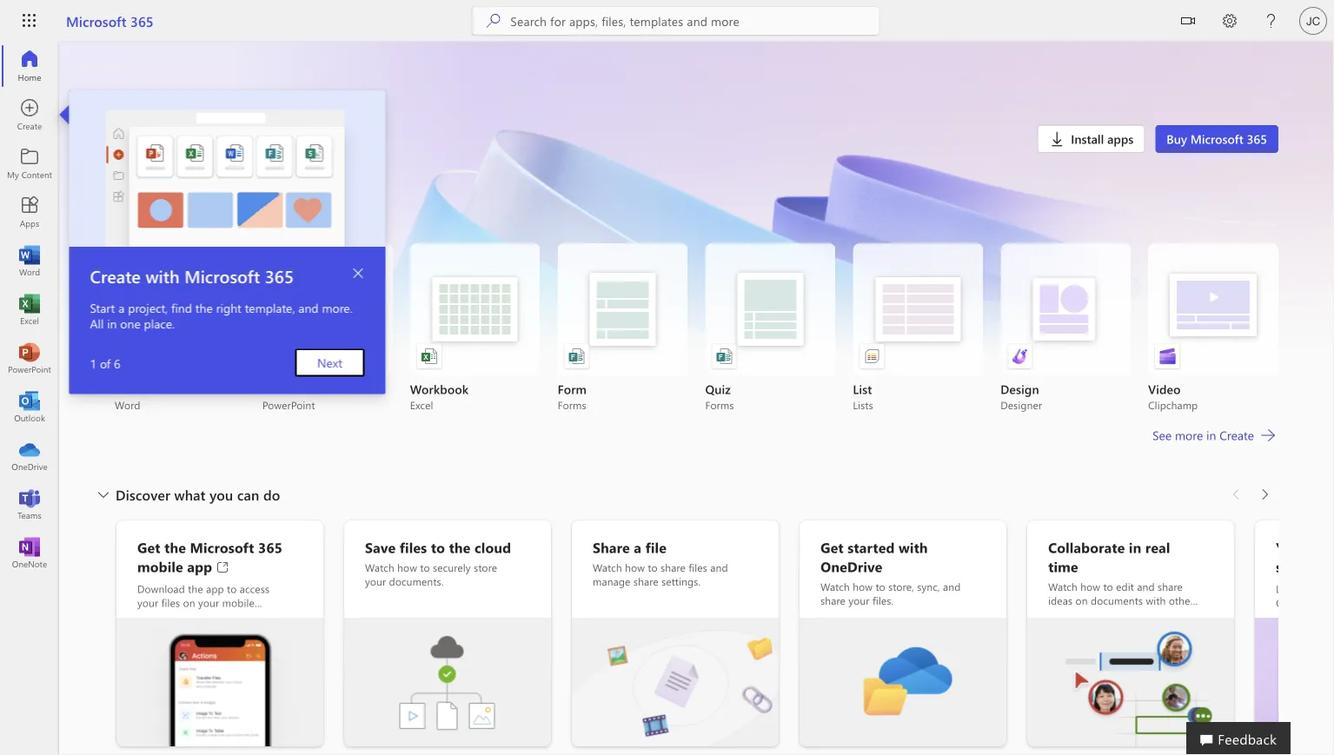 Task type: describe. For each thing, give the bounding box(es) containing it.
edit
[[1116, 580, 1134, 594]]

1 of 6
[[90, 355, 120, 371]]

list
[[853, 381, 872, 397]]

list lists
[[853, 381, 874, 412]]

app inside download the app to access your files on your mobile device.
[[206, 582, 224, 596]]

time
[[1049, 557, 1079, 576]]

collaborate in real time image
[[1028, 618, 1235, 747]]

with inside get started with onedrive watch how to store, sync, and share your files.
[[899, 538, 928, 557]]

lists
[[853, 398, 874, 412]]

how inside share a file watch how to share files and manage share settings.
[[625, 561, 645, 575]]

designer design image
[[1011, 348, 1029, 365]]

6
[[114, 355, 120, 371]]

at
[[1049, 608, 1058, 622]]

get started with onedrive watch how to store, sync, and share your files.
[[821, 538, 961, 608]]

learn
[[1276, 582, 1302, 596]]

mobile inside the get the microsoft 365 mobile app
[[137, 557, 183, 576]]

onenote image
[[21, 544, 38, 562]]

what
[[174, 485, 206, 504]]

apps
[[1108, 131, 1134, 147]]

store,
[[889, 580, 914, 594]]

find
[[171, 300, 192, 316]]

word image
[[21, 252, 38, 270]]

install apps
[[1071, 131, 1134, 147]]

time.
[[1106, 608, 1130, 622]]

list containing document
[[115, 243, 1279, 412]]

cloud
[[475, 538, 511, 557]]

in inside start a project, find the right template, and more. all in one place.
[[107, 316, 117, 332]]

see more in create link
[[1151, 425, 1279, 446]]

store
[[474, 561, 497, 575]]

workbook
[[410, 381, 469, 397]]

welcome
[[115, 106, 203, 134]]

powerpoint image
[[21, 349, 38, 367]]

save files to the cloud watch how to securely store your documents.
[[365, 538, 511, 589]]

quiz
[[706, 381, 731, 397]]

workbook excel
[[410, 381, 469, 412]]

all
[[90, 316, 104, 332]]

design
[[1001, 381, 1040, 397]]

files inside save files to the cloud watch how to securely store your documents.
[[400, 538, 427, 557]]

create with microsoft 365 heading
[[90, 264, 344, 287]]

download
[[137, 582, 185, 596]]

discover what you can do button
[[91, 481, 284, 509]]

documents
[[1091, 594, 1143, 608]]

get the microsoft 365 mobile app
[[137, 538, 283, 576]]

one
[[120, 316, 140, 332]]

none search field inside the microsoft 365 'banner'
[[472, 7, 879, 35]]

365 inside buy microsoft 365 button
[[1247, 131, 1268, 147]]

your all-in-one video studio image
[[1256, 618, 1335, 747]]

clipchamp
[[1149, 398, 1198, 412]]

a for file
[[634, 538, 642, 557]]

video clipchamp
[[1149, 381, 1198, 412]]

design designer
[[1001, 381, 1043, 412]]

excel
[[410, 398, 433, 412]]

microsoft inside 'banner'
[[66, 11, 127, 30]]

install
[[1071, 131, 1104, 147]]


[[1182, 14, 1195, 28]]

manage
[[593, 575, 631, 589]]

download the app to access your files on your mobile device.
[[137, 582, 270, 624]]

2 vertical spatial create
[[1220, 427, 1255, 443]]

clipchamp video image
[[1159, 348, 1176, 365]]

next button
[[295, 349, 365, 377]]

microsoft for welcome to microsoft 365
[[235, 106, 327, 134]]

how inside "collaborate in real time watch how to edit and share ideas on documents with others at the same time."
[[1081, 580, 1101, 594]]

get for get the microsoft 365 mobile app
[[137, 538, 161, 557]]

word document image
[[125, 348, 143, 365]]

presentation
[[262, 381, 333, 397]]

can
[[237, 485, 259, 504]]

jc
[[1307, 14, 1321, 27]]

powerpoint
[[262, 398, 315, 412]]

started
[[848, 538, 895, 557]]

in inside "collaborate in real time watch how to edit and share ideas on documents with others at the same time."
[[1129, 538, 1142, 557]]

apps image
[[21, 203, 38, 221]]

discover
[[116, 485, 170, 504]]

and inside "collaborate in real time watch how to edit and share ideas on documents with others at the same time."
[[1137, 580, 1155, 594]]

start
[[90, 300, 115, 316]]

share
[[593, 538, 630, 557]]

next image
[[1256, 481, 1274, 509]]

save
[[365, 538, 396, 557]]

word
[[115, 398, 140, 412]]

create for create new
[[115, 210, 156, 228]]

create for create with microsoft 365
[[90, 264, 141, 287]]

more
[[1175, 427, 1203, 443]]

template,
[[245, 300, 295, 316]]

start a project, find the right template, and more. all in one place.
[[90, 300, 353, 332]]

outlook image
[[21, 398, 38, 416]]

presentation powerpoint
[[262, 381, 333, 412]]

365 for create with microsoft 365
[[265, 264, 294, 287]]

create image
[[21, 106, 38, 123]]

you
[[210, 485, 233, 504]]

with inside create with microsoft 365 dialog
[[145, 264, 180, 287]]

save files to the cloud image
[[344, 618, 551, 747]]

more.
[[322, 300, 353, 316]]

designer
[[1001, 398, 1043, 412]]

microsoft 365 banner
[[0, 0, 1335, 45]]

place.
[[144, 316, 175, 332]]

my content image
[[21, 155, 38, 172]]

create new
[[115, 210, 189, 228]]

how inside the your all-i learn how to
[[1305, 582, 1325, 596]]

buy microsoft 365 button
[[1156, 125, 1279, 153]]

your inside save files to the cloud watch how to securely store your documents.
[[365, 575, 386, 589]]

and inside get started with onedrive watch how to store, sync, and share your files.
[[943, 580, 961, 594]]

the inside the get the microsoft 365 mobile app
[[164, 538, 186, 557]]

the inside start a project, find the right template, and more. all in one place.
[[195, 300, 213, 316]]

how inside save files to the cloud watch how to securely store your documents.
[[397, 561, 417, 575]]

excel image
[[21, 301, 38, 318]]

documents.
[[389, 575, 444, 589]]

forms survey image
[[568, 348, 586, 365]]

next
[[317, 355, 342, 371]]

to left securely
[[420, 561, 430, 575]]



Task type: locate. For each thing, give the bounding box(es) containing it.
share inside get started with onedrive watch how to store, sync, and share your files.
[[821, 594, 846, 608]]

collaborate in real time watch how to edit and share ideas on documents with others at the same time.
[[1049, 538, 1199, 622]]

1 vertical spatial app
[[206, 582, 224, 596]]

and left more.
[[298, 300, 319, 316]]

how
[[397, 561, 417, 575], [625, 561, 645, 575], [853, 580, 873, 594], [1081, 580, 1101, 594], [1305, 582, 1325, 596]]

access
[[240, 582, 270, 596]]

onedrive image
[[21, 447, 38, 464]]

see
[[1153, 427, 1172, 443]]

the right "find" on the top
[[195, 300, 213, 316]]

watch inside share a file watch how to share files and manage share settings.
[[593, 561, 622, 575]]

free
[[122, 144, 142, 158]]

forms down quiz at the right bottom
[[706, 398, 734, 412]]

on
[[1076, 594, 1088, 608], [183, 596, 195, 610]]

1 vertical spatial create
[[90, 264, 141, 287]]

app up download the app to access your files on your mobile device.
[[187, 557, 212, 576]]

0 vertical spatial app
[[187, 557, 212, 576]]

365 for get the microsoft 365 mobile app
[[258, 538, 283, 557]]

1 horizontal spatial a
[[634, 538, 642, 557]]

mobile inside download the app to access your files on your mobile device.
[[222, 596, 255, 610]]

0 vertical spatial with
[[145, 264, 180, 287]]

in right all
[[107, 316, 117, 332]]

2 get from the left
[[821, 538, 844, 557]]

1 vertical spatial in
[[1207, 427, 1217, 443]]

create with microsoft 365 dialog
[[69, 90, 385, 394]]

create
[[115, 210, 156, 228], [90, 264, 141, 287], [1220, 427, 1255, 443]]

on right ideas
[[1076, 594, 1088, 608]]

create left new
[[115, 210, 156, 228]]

real
[[1146, 538, 1171, 557]]

discover what you can do
[[116, 485, 280, 504]]

0 horizontal spatial files
[[161, 596, 180, 610]]

microsoft 365
[[66, 11, 154, 30]]

1 horizontal spatial files
[[400, 538, 427, 557]]

2 vertical spatial files
[[161, 596, 180, 610]]

365 inside create with microsoft 365 dialog
[[265, 264, 294, 287]]

1 get from the left
[[137, 538, 161, 557]]

with left the others
[[1146, 594, 1166, 608]]

device.
[[137, 610, 170, 624]]

2 vertical spatial in
[[1129, 538, 1142, 557]]

1 vertical spatial files
[[689, 561, 708, 575]]

buy microsoft 365
[[1167, 131, 1268, 147]]

1 horizontal spatial on
[[1076, 594, 1088, 608]]

share a file image
[[572, 618, 779, 747]]

1 vertical spatial with
[[899, 538, 928, 557]]

 button
[[345, 260, 372, 288]]

lists list image
[[864, 348, 881, 365]]

to up securely
[[431, 538, 445, 557]]

get the microsoft 365 mobile app image
[[116, 618, 323, 747]]

to inside download the app to access your files on your mobile device.
[[227, 582, 237, 596]]

microsoft inside button
[[1191, 131, 1244, 147]]

the inside "collaborate in real time watch how to edit and share ideas on documents with others at the same time."
[[1061, 608, 1076, 622]]

how inside get started with onedrive watch how to store, sync, and share your files.
[[853, 580, 873, 594]]

on inside download the app to access your files on your mobile device.
[[183, 596, 195, 610]]

in right more at the bottom right
[[1207, 427, 1217, 443]]

a
[[118, 300, 124, 316], [634, 538, 642, 557]]

forms down form
[[558, 398, 587, 412]]

get started with onedrive image
[[800, 618, 1007, 747]]

how down share
[[625, 561, 645, 575]]

the inside save files to the cloud watch how to securely store your documents.
[[449, 538, 471, 557]]

a right start
[[118, 300, 124, 316]]

share right manage
[[634, 575, 659, 589]]

 button
[[1168, 0, 1209, 45]]

your
[[365, 575, 386, 589], [849, 594, 870, 608], [137, 596, 158, 610], [198, 596, 219, 610]]

1 horizontal spatial get
[[821, 538, 844, 557]]

2 horizontal spatial files
[[689, 561, 708, 575]]

None search field
[[472, 7, 879, 35]]

to inside "collaborate in real time watch how to edit and share ideas on documents with others at the same time."
[[1104, 580, 1113, 594]]

and
[[298, 300, 319, 316], [711, 561, 728, 575], [943, 580, 961, 594], [1137, 580, 1155, 594]]

365 inside the get the microsoft 365 mobile app
[[258, 538, 283, 557]]

this account doesn't have a microsoft 365 subscription. click to view your benefits. tooltip
[[115, 143, 149, 160]]

0 vertical spatial a
[[118, 300, 124, 316]]

forms
[[558, 398, 587, 412], [706, 398, 734, 412]]

2 forms from the left
[[706, 398, 734, 412]]

to left store,
[[876, 580, 886, 594]]

1 horizontal spatial with
[[899, 538, 928, 557]]

share down 'file'
[[661, 561, 686, 575]]

0 horizontal spatial get
[[137, 538, 161, 557]]

0 vertical spatial files
[[400, 538, 427, 557]]

collaborate
[[1049, 538, 1125, 557]]

how right learn
[[1305, 582, 1325, 596]]

with
[[145, 264, 180, 287], [899, 538, 928, 557], [1146, 594, 1166, 608]]

welcome to microsoft 365
[[115, 106, 368, 134]]

a left 'file'
[[634, 538, 642, 557]]

mobile up download
[[137, 557, 183, 576]]

your inside get started with onedrive watch how to store, sync, and share your files.
[[849, 594, 870, 608]]

new quiz image
[[716, 348, 733, 365]]

create inside dialog
[[90, 264, 141, 287]]

microsoft inside dialog
[[184, 264, 260, 287]]

microsoft for get the microsoft 365 mobile app
[[190, 538, 254, 557]]

how up same
[[1081, 580, 1101, 594]]

to inside share a file watch how to share files and manage share settings.
[[648, 561, 658, 575]]

settings.
[[662, 575, 701, 589]]

in left real
[[1129, 538, 1142, 557]]

get for get started with onedrive watch how to store, sync, and share your files.
[[821, 538, 844, 557]]

0 vertical spatial mobile
[[137, 557, 183, 576]]

app down the get the microsoft 365 mobile app
[[206, 582, 224, 596]]

2 horizontal spatial with
[[1146, 594, 1166, 608]]

0 horizontal spatial forms
[[558, 398, 587, 412]]

365 inside the microsoft 365 'banner'
[[130, 11, 154, 30]]

files inside download the app to access your files on your mobile device.
[[161, 596, 180, 610]]

get inside the get the microsoft 365 mobile app
[[137, 538, 161, 557]]

to
[[209, 106, 229, 134], [431, 538, 445, 557], [420, 561, 430, 575], [648, 561, 658, 575], [876, 580, 886, 594], [1104, 580, 1113, 594], [227, 582, 237, 596], [1328, 582, 1335, 596]]

files inside share a file watch how to share files and manage share settings.
[[689, 561, 708, 575]]

all-
[[1310, 538, 1332, 557]]

to right welcome
[[209, 106, 229, 134]]

create right more at the bottom right
[[1220, 427, 1255, 443]]

buy
[[1167, 131, 1188, 147]]

create up start
[[90, 264, 141, 287]]

right
[[216, 300, 241, 316]]

watch inside "collaborate in real time watch how to edit and share ideas on documents with others at the same time."
[[1049, 580, 1078, 594]]

0 horizontal spatial in
[[107, 316, 117, 332]]

a inside start a project, find the right template, and more. all in one place.
[[118, 300, 124, 316]]

0 horizontal spatial a
[[118, 300, 124, 316]]

share inside "collaborate in real time watch how to edit and share ideas on documents with others at the same time."
[[1158, 580, 1183, 594]]

teams image
[[21, 496, 38, 513]]

project,
[[128, 300, 168, 316]]

designer design image
[[1011, 348, 1029, 365]]

feedback
[[1218, 729, 1277, 748]]

2 vertical spatial with
[[1146, 594, 1166, 608]]

list
[[115, 243, 1279, 412]]

watch down share
[[593, 561, 622, 575]]

with inside "collaborate in real time watch how to edit and share ideas on documents with others at the same time."
[[1146, 594, 1166, 608]]

file
[[646, 538, 667, 557]]

install apps button
[[1037, 125, 1145, 153]]

2 horizontal spatial in
[[1207, 427, 1217, 443]]

watch
[[365, 561, 394, 575], [593, 561, 622, 575], [821, 580, 850, 594], [1049, 580, 1078, 594]]

the inside download the app to access your files on your mobile device.
[[188, 582, 203, 596]]

create with microsoft 365
[[90, 264, 294, 287]]

watch down onedrive
[[821, 580, 850, 594]]

how left securely
[[397, 561, 417, 575]]

share down onedrive
[[821, 594, 846, 608]]

a inside share a file watch how to share files and manage share settings.
[[634, 538, 642, 557]]

get
[[137, 538, 161, 557], [821, 538, 844, 557]]

microsoft inside the get the microsoft 365 mobile app
[[190, 538, 254, 557]]

to inside get started with onedrive watch how to store, sync, and share your files.
[[876, 580, 886, 594]]

video
[[1149, 381, 1181, 397]]

1 horizontal spatial mobile
[[222, 596, 255, 610]]

0 vertical spatial in
[[107, 316, 117, 332]]

your
[[1276, 538, 1306, 557]]

0 vertical spatial create
[[115, 210, 156, 228]]

365 for welcome to microsoft 365
[[333, 106, 368, 134]]

1 horizontal spatial in
[[1129, 538, 1142, 557]]

do
[[263, 485, 280, 504]]

mobile down the get the microsoft 365 mobile app
[[222, 596, 255, 610]]

navigation
[[0, 42, 59, 577]]

share a file watch how to share files and manage share settings.
[[593, 538, 728, 589]]

same
[[1079, 608, 1103, 622]]

to left access
[[227, 582, 237, 596]]

microsoft for create with microsoft 365
[[184, 264, 260, 287]]

document
[[115, 381, 173, 397]]

share down real
[[1158, 580, 1183, 594]]

your all-i learn how to
[[1276, 538, 1335, 610]]

create new element
[[115, 205, 1279, 481]]

document word
[[115, 381, 173, 412]]

0 horizontal spatial mobile
[[137, 557, 183, 576]]

with up store,
[[899, 538, 928, 557]]

watch inside get started with onedrive watch how to store, sync, and share your files.
[[821, 580, 850, 594]]

app inside the get the microsoft 365 mobile app
[[187, 557, 212, 576]]

how down onedrive
[[853, 580, 873, 594]]

see more in create
[[1153, 427, 1255, 443]]

1 vertical spatial a
[[634, 538, 642, 557]]

form
[[558, 381, 587, 397]]

watch down "save"
[[365, 561, 394, 575]]

quiz forms
[[706, 381, 734, 412]]

home image
[[21, 57, 38, 75]]


[[352, 267, 365, 281]]

1 forms from the left
[[558, 398, 587, 412]]

onedrive
[[821, 557, 883, 576]]

the
[[195, 300, 213, 316], [164, 538, 186, 557], [449, 538, 471, 557], [188, 582, 203, 596], [1061, 608, 1076, 622]]

ideas
[[1049, 594, 1073, 608]]

in
[[107, 316, 117, 332], [1207, 427, 1217, 443], [1129, 538, 1142, 557]]

Search box. Suggestions appear as you type. search field
[[511, 7, 879, 35]]

with up project,
[[145, 264, 180, 287]]

to left edit
[[1104, 580, 1113, 594]]

of
[[100, 355, 110, 371]]

watch inside save files to the cloud watch how to securely store your documents.
[[365, 561, 394, 575]]

to down i
[[1328, 582, 1335, 596]]

0 horizontal spatial on
[[183, 596, 195, 610]]

others
[[1169, 594, 1199, 608]]

forms for quiz
[[706, 398, 734, 412]]

excel workbook image
[[421, 348, 438, 365]]

to inside the your all-i learn how to
[[1328, 582, 1335, 596]]

the right download
[[188, 582, 203, 596]]

in inside create new element
[[1207, 427, 1217, 443]]

to down 'file'
[[648, 561, 658, 575]]

get up onedrive
[[821, 538, 844, 557]]

securely
[[433, 561, 471, 575]]

jc button
[[1293, 0, 1335, 42]]

the up securely
[[449, 538, 471, 557]]

get up download
[[137, 538, 161, 557]]

and right edit
[[1137, 580, 1155, 594]]

form forms
[[558, 381, 587, 412]]

get inside get started with onedrive watch how to store, sync, and share your files.
[[821, 538, 844, 557]]

and inside start a project, find the right template, and more. all in one place.
[[298, 300, 319, 316]]

1
[[90, 355, 96, 371]]

feedback button
[[1187, 722, 1291, 756]]

0 horizontal spatial with
[[145, 264, 180, 287]]

1 horizontal spatial forms
[[706, 398, 734, 412]]

on inside "collaborate in real time watch how to edit and share ideas on documents with others at the same time."
[[1076, 594, 1088, 608]]

files.
[[873, 594, 894, 608]]

forms for form
[[558, 398, 587, 412]]

a for project,
[[118, 300, 124, 316]]

the right at
[[1061, 608, 1076, 622]]

and right settings.
[[711, 561, 728, 575]]

and inside share a file watch how to share files and manage share settings.
[[711, 561, 728, 575]]

mobile
[[137, 557, 183, 576], [222, 596, 255, 610]]

on right device.
[[183, 596, 195, 610]]

new
[[160, 210, 189, 228]]

the up download
[[164, 538, 186, 557]]

watch down time
[[1049, 580, 1078, 594]]

1 vertical spatial mobile
[[222, 596, 255, 610]]

forms inside form forms
[[558, 398, 587, 412]]

and right sync,
[[943, 580, 961, 594]]



Task type: vqa. For each thing, say whether or not it's contained in the screenshot.
jc dropdown button
yes



